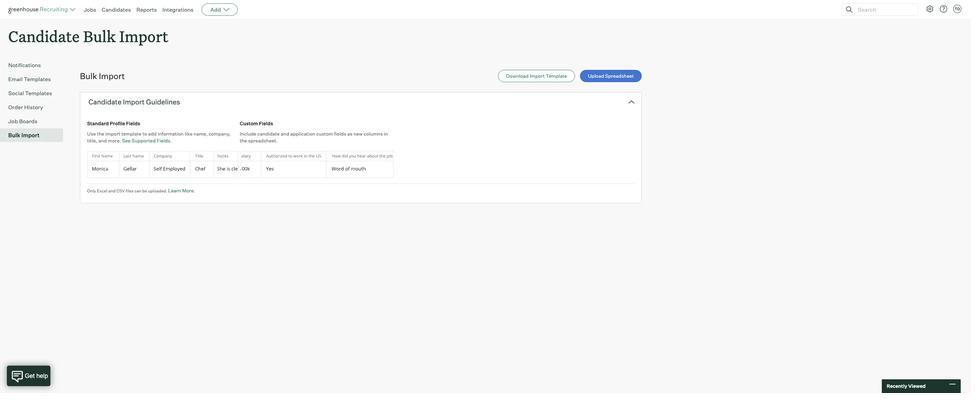 Task type: vqa. For each thing, say whether or not it's contained in the screenshot.
second Software from the bottom of the page
no



Task type: locate. For each thing, give the bounding box(es) containing it.
0 vertical spatial templates
[[24, 76, 51, 83]]

fields up the template
[[126, 121, 140, 127]]

use
[[87, 131, 96, 137]]

email templates link
[[8, 75, 60, 83]]

company,
[[209, 131, 231, 137]]

td button
[[953, 5, 962, 13]]

candidate up standard
[[89, 98, 121, 106]]

templates
[[24, 76, 51, 83], [25, 90, 52, 97]]

import
[[119, 26, 168, 46], [99, 71, 125, 81], [530, 73, 545, 79], [123, 98, 145, 106], [21, 132, 40, 139]]

import up candidate import guidelines
[[99, 71, 125, 81]]

and inside the only excel and csv files can be uploaded. learn more.
[[108, 189, 115, 194]]

files
[[126, 189, 134, 194]]

the inside include candidate and application custom fields as new columns in the spreadsheet.
[[240, 138, 247, 144]]

0 horizontal spatial bulk import
[[8, 132, 40, 139]]

be
[[142, 189, 147, 194]]

title,
[[87, 138, 97, 144]]

1 vertical spatial the
[[240, 138, 247, 144]]

order
[[8, 104, 23, 111]]

recently
[[887, 384, 907, 390]]

2 horizontal spatial and
[[281, 131, 289, 137]]

bulk import link
[[8, 131, 60, 140]]

notifications
[[8, 62, 41, 69]]

bulk
[[83, 26, 116, 46], [80, 71, 97, 81], [8, 132, 20, 139]]

see
[[122, 138, 131, 144]]

0 vertical spatial bulk import
[[80, 71, 125, 81]]

template
[[121, 131, 141, 137]]

order history link
[[8, 103, 60, 112]]

fields
[[126, 121, 140, 127], [259, 121, 273, 127]]

1 horizontal spatial and
[[108, 189, 115, 194]]

in
[[384, 131, 388, 137]]

candidate
[[257, 131, 280, 137]]

and left csv
[[108, 189, 115, 194]]

0 horizontal spatial and
[[98, 138, 107, 144]]

0 vertical spatial candidate
[[8, 26, 80, 46]]

candidate down greenhouse recruiting "image"
[[8, 26, 80, 46]]

jobs link
[[84, 6, 96, 13]]

bulk import
[[80, 71, 125, 81], [8, 132, 40, 139]]

candidate
[[8, 26, 80, 46], [89, 98, 121, 106]]

2 vertical spatial and
[[108, 189, 115, 194]]

add button
[[202, 3, 238, 16]]

0 vertical spatial and
[[281, 131, 289, 137]]

0 horizontal spatial candidate
[[8, 26, 80, 46]]

see supported fields.
[[122, 138, 172, 144]]

use the import template to add information like name, company, title, and more.
[[87, 131, 231, 144]]

custom fields
[[240, 121, 273, 127]]

and
[[281, 131, 289, 137], [98, 138, 107, 144], [108, 189, 115, 194]]

and for excel
[[108, 189, 115, 194]]

template
[[546, 73, 567, 79]]

social templates
[[8, 90, 52, 97]]

learn
[[168, 188, 181, 194]]

fields.
[[157, 138, 172, 144]]

profile
[[110, 121, 125, 127]]

0 vertical spatial the
[[97, 131, 104, 137]]

include candidate and application custom fields as new columns in the spreadsheet.
[[240, 131, 388, 144]]

1 horizontal spatial candidate
[[89, 98, 121, 106]]

2 vertical spatial bulk
[[8, 132, 20, 139]]

jobs
[[84, 6, 96, 13]]

fields up candidate
[[259, 121, 273, 127]]

recently viewed
[[887, 384, 926, 390]]

and right title,
[[98, 138, 107, 144]]

candidates
[[102, 6, 131, 13]]

and right candidate
[[281, 131, 289, 137]]

and inside include candidate and application custom fields as new columns in the spreadsheet.
[[281, 131, 289, 137]]

and inside use the import template to add information like name, company, title, and more.
[[98, 138, 107, 144]]

1 horizontal spatial fields
[[259, 121, 273, 127]]

1 vertical spatial bulk import
[[8, 132, 40, 139]]

1 vertical spatial and
[[98, 138, 107, 144]]

candidates link
[[102, 6, 131, 13]]

0 horizontal spatial fields
[[126, 121, 140, 127]]

and for candidate
[[281, 131, 289, 137]]

history
[[24, 104, 43, 111]]

1 horizontal spatial the
[[240, 138, 247, 144]]

0 horizontal spatial the
[[97, 131, 104, 137]]

templates down notifications link
[[24, 76, 51, 83]]

the
[[97, 131, 104, 137], [240, 138, 247, 144]]

fields
[[334, 131, 346, 137]]

download import template
[[506, 73, 567, 79]]

job boards link
[[8, 117, 60, 126]]

the down include at the top left
[[240, 138, 247, 144]]

1 vertical spatial candidate
[[89, 98, 121, 106]]

1 vertical spatial templates
[[25, 90, 52, 97]]

social
[[8, 90, 24, 97]]

only
[[87, 189, 96, 194]]

reports
[[136, 6, 157, 13]]

bulk import inside bulk import link
[[8, 132, 40, 139]]

standard
[[87, 121, 109, 127]]

include
[[240, 131, 256, 137]]

templates down email templates link on the top of page
[[25, 90, 52, 97]]

the right use
[[97, 131, 104, 137]]

to
[[143, 131, 147, 137]]

job
[[8, 118, 18, 125]]



Task type: describe. For each thing, give the bounding box(es) containing it.
candidate for candidate import guidelines
[[89, 98, 121, 106]]

see supported fields. link
[[122, 138, 172, 144]]

td
[[955, 7, 960, 11]]

supported
[[132, 138, 156, 144]]

Search text field
[[856, 5, 912, 15]]

1 horizontal spatial bulk import
[[80, 71, 125, 81]]

excel
[[97, 189, 107, 194]]

csv
[[116, 189, 125, 194]]

more.
[[182, 188, 195, 194]]

upload
[[588, 73, 604, 79]]

import left template
[[530, 73, 545, 79]]

configure image
[[926, 5, 934, 13]]

1 vertical spatial bulk
[[80, 71, 97, 81]]

job boards
[[8, 118, 37, 125]]

information
[[158, 131, 184, 137]]

integrations
[[162, 6, 194, 13]]

boards
[[19, 118, 37, 125]]

guidelines
[[146, 98, 180, 106]]

import
[[105, 131, 120, 137]]

2 fields from the left
[[259, 121, 273, 127]]

uploaded.
[[148, 189, 167, 194]]

custom
[[240, 121, 258, 127]]

0 vertical spatial bulk
[[83, 26, 116, 46]]

name,
[[194, 131, 208, 137]]

upload spreadsheet button
[[580, 70, 642, 82]]

add
[[148, 131, 157, 137]]

spreadsheet.
[[248, 138, 278, 144]]

the inside use the import template to add information like name, company, title, and more.
[[97, 131, 104, 137]]

integrations link
[[162, 6, 194, 13]]

candidate bulk import
[[8, 26, 168, 46]]

columns
[[364, 131, 383, 137]]

td button
[[952, 3, 963, 14]]

templates for social templates
[[25, 90, 52, 97]]

email
[[8, 76, 23, 83]]

1 fields from the left
[[126, 121, 140, 127]]

import up the profile
[[123, 98, 145, 106]]

social templates link
[[8, 89, 60, 97]]

email templates
[[8, 76, 51, 83]]

download
[[506, 73, 529, 79]]

more.
[[108, 138, 121, 144]]

as
[[347, 131, 352, 137]]

templates for email templates
[[24, 76, 51, 83]]

import down reports link
[[119, 26, 168, 46]]

new
[[353, 131, 363, 137]]

application
[[290, 131, 315, 137]]

custom
[[316, 131, 333, 137]]

add
[[210, 6, 221, 13]]

like
[[185, 131, 193, 137]]

candidate import guidelines
[[89, 98, 180, 106]]

candidate for candidate bulk import
[[8, 26, 80, 46]]

import down boards
[[21, 132, 40, 139]]

notifications link
[[8, 61, 60, 69]]

can
[[134, 189, 141, 194]]

viewed
[[908, 384, 926, 390]]

learn more. link
[[168, 188, 195, 194]]

spreadsheet
[[605, 73, 634, 79]]

only excel and csv files can be uploaded. learn more.
[[87, 188, 195, 194]]

standard profile fields
[[87, 121, 140, 127]]

order history
[[8, 104, 43, 111]]

reports link
[[136, 6, 157, 13]]

upload spreadsheet
[[588, 73, 634, 79]]

greenhouse recruiting image
[[8, 5, 70, 14]]

download import template link
[[498, 70, 575, 82]]



